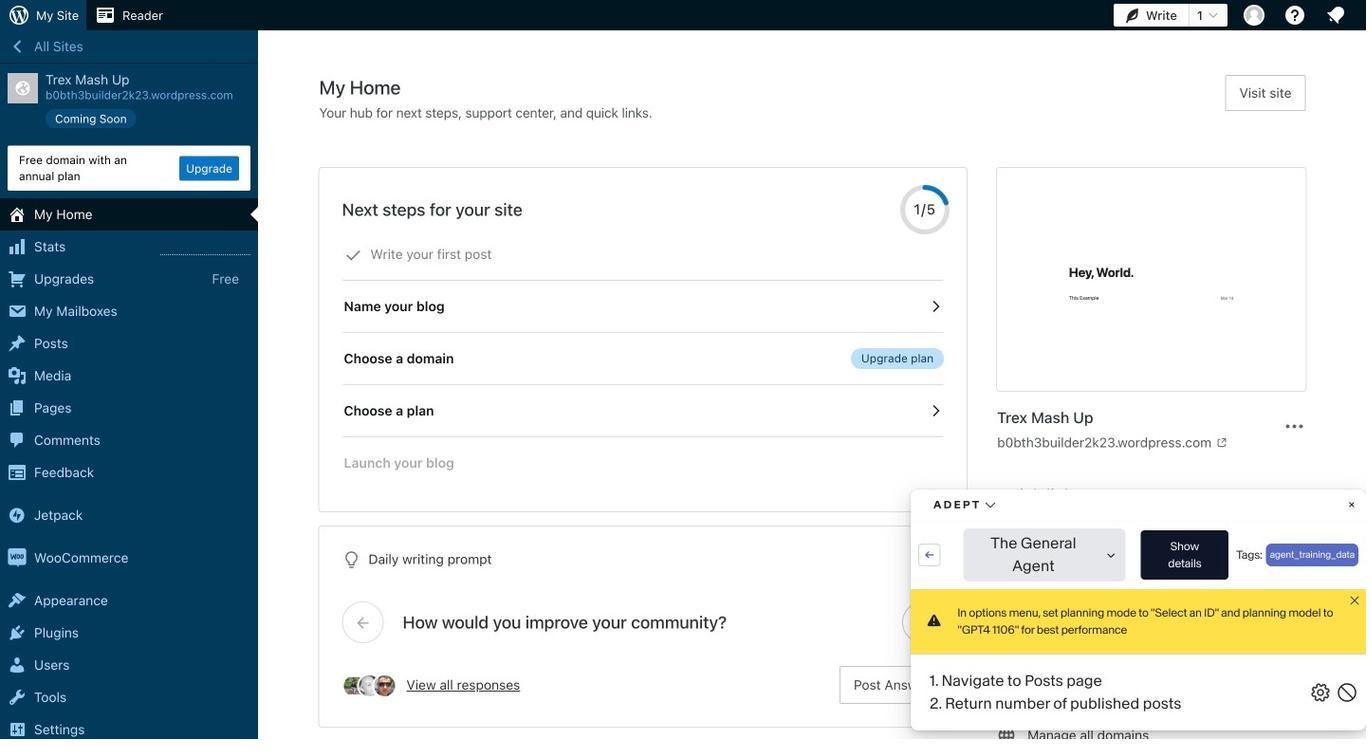 Task type: vqa. For each thing, say whether or not it's contained in the screenshot.
list item
no



Task type: locate. For each thing, give the bounding box(es) containing it.
0 vertical spatial img image
[[8, 627, 27, 646]]

help image
[[1284, 4, 1307, 27]]

my profile image
[[1244, 5, 1265, 26]]

1 img image from the top
[[8, 627, 27, 646]]

1 vertical spatial img image
[[8, 670, 27, 689]]

open search image
[[1259, 158, 1306, 180]]

menu
[[319, 145, 1249, 193]]

highest hourly views 0 image
[[160, 243, 251, 255]]

None search field
[[1259, 145, 1306, 193]]

main content
[[318, 30, 1336, 392]]

img image
[[8, 627, 27, 646], [8, 670, 27, 689]]



Task type: describe. For each thing, give the bounding box(es) containing it.
closed image
[[1311, 43, 1320, 49]]

2 img image from the top
[[8, 670, 27, 689]]

manage your notifications image
[[1325, 4, 1348, 27]]



